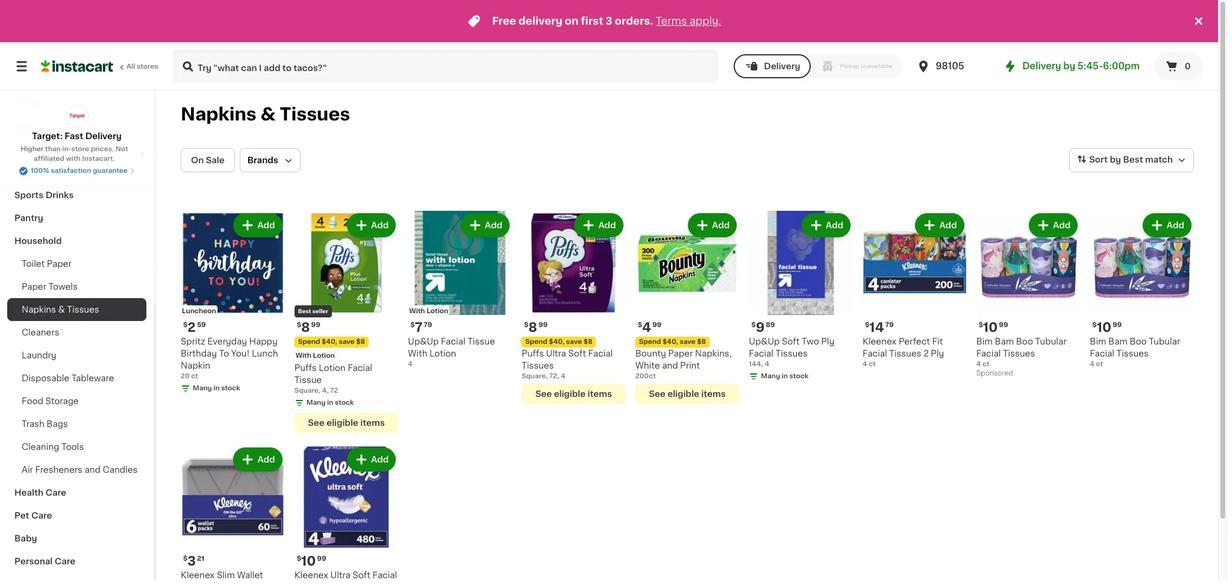 Task type: describe. For each thing, give the bounding box(es) containing it.
144,
[[749, 361, 764, 367]]

9
[[756, 321, 765, 334]]

and inside bounty paper napkins, white and print 200ct
[[663, 361, 678, 370]]

on
[[565, 16, 579, 26]]

sale
[[206, 156, 225, 165]]

20
[[181, 373, 190, 380]]

product group containing 2
[[181, 211, 285, 396]]

candles
[[103, 466, 138, 474]]

pantry link
[[7, 207, 146, 230]]

stock for 9
[[790, 373, 809, 380]]

many in stock for 2
[[193, 385, 240, 392]]

$ 2 59
[[183, 321, 206, 334]]

3 inside limited time offer region
[[606, 16, 613, 26]]

200ct
[[636, 373, 656, 380]]

kleenex for 10
[[295, 572, 329, 580]]

items for napkins,
[[702, 390, 726, 398]]

laundry link
[[7, 344, 146, 367]]

0 vertical spatial with lotion
[[409, 308, 449, 314]]

4 inside kleenex perfect fit facial tissues 2 ply 4 ct
[[863, 361, 868, 367]]

print
[[681, 361, 700, 370]]

$ 3 21
[[183, 555, 205, 568]]

cleaning tools link
[[7, 436, 146, 459]]

brands
[[248, 156, 278, 165]]

1 horizontal spatial 10
[[984, 321, 998, 334]]

on sale
[[191, 156, 225, 165]]

disposable tableware link
[[7, 367, 146, 390]]

items for soft
[[588, 390, 612, 398]]

2 inside kleenex perfect fit facial tissues 2 ply 4 ct
[[924, 349, 929, 358]]

tea
[[56, 168, 71, 177]]

spritz
[[181, 337, 205, 346]]

on
[[191, 156, 204, 165]]

1 horizontal spatial $ 10 99
[[979, 321, 1009, 334]]

up&up for lotion
[[408, 337, 439, 346]]

21
[[197, 556, 205, 563]]

spend $40, save $8 for bounty paper napkins, white and print
[[639, 339, 707, 345]]

pet care link
[[7, 505, 146, 527]]

store
[[71, 146, 89, 153]]

79 for 14
[[886, 322, 894, 328]]

seller
[[313, 308, 328, 314]]

product group containing 4
[[636, 211, 740, 404]]

tissues inside up&up soft two ply facial tissues 144, 4
[[776, 349, 808, 358]]

puffs for ultra
[[522, 349, 544, 358]]

coffee
[[14, 168, 44, 177]]

fresheners
[[35, 466, 83, 474]]

$ inside $ 14 79
[[866, 322, 870, 328]]

wallet
[[237, 572, 263, 580]]

facial inside kleenex ultra soft facial
[[373, 572, 397, 580]]

up&up facial tissue with lotion 4
[[408, 337, 495, 367]]

Best match Sort by field
[[1070, 148, 1195, 172]]

satisfaction
[[51, 168, 91, 174]]

2 bim bam boo tubular facial tissues 4 ct from the left
[[1091, 337, 1181, 367]]

2 bam from the left
[[1109, 337, 1128, 346]]

ct inside kleenex perfect fit facial tissues 2 ply 4 ct
[[869, 361, 876, 367]]

toilet paper
[[22, 260, 72, 268]]

soft inside up&up soft two ply facial tissues 144, 4
[[782, 337, 800, 346]]

health care
[[14, 489, 66, 497]]

up&up for facial
[[749, 337, 780, 346]]

limited time offer region
[[0, 0, 1192, 42]]

juice
[[14, 122, 39, 131]]

see eligible items button for print
[[636, 384, 740, 404]]

save for bounty paper napkins, white and print
[[680, 339, 696, 345]]

baby link
[[7, 527, 146, 550]]

1 boo from the left
[[1017, 337, 1034, 346]]

79 for 7
[[424, 322, 432, 328]]

instacart logo image
[[41, 59, 113, 74]]

delivery by 5:45-6:00pm link
[[1004, 59, 1140, 74]]

2 vertical spatial in
[[327, 399, 333, 406]]

see for tissues
[[536, 390, 552, 398]]

cleaners
[[22, 329, 59, 337]]

all stores
[[127, 63, 158, 70]]

you!
[[231, 349, 250, 358]]

spend for puffs lotion facial tissue
[[298, 339, 320, 345]]

higher
[[21, 146, 44, 153]]

prices.
[[91, 146, 114, 153]]

1 vertical spatial and
[[85, 466, 101, 474]]

disposable
[[22, 374, 69, 383]]

1 bim bam boo tubular facial tissues 4 ct from the left
[[977, 337, 1067, 367]]

birthday
[[181, 349, 217, 358]]

in-
[[62, 146, 71, 153]]

6:00pm
[[1104, 61, 1140, 71]]

$ 9 89
[[752, 321, 775, 334]]

lotion inside up&up facial tissue with lotion 4
[[430, 349, 457, 358]]

delivery for delivery by 5:45-6:00pm
[[1023, 61, 1062, 71]]

toilet
[[22, 260, 45, 268]]

soda & water
[[14, 145, 74, 154]]

higher than in-store prices. not affiliated with instacart.
[[21, 146, 128, 162]]

apply.
[[690, 16, 722, 26]]

$ inside $ 9 89
[[752, 322, 756, 328]]

4,
[[322, 387, 329, 394]]

& up 'brands' dropdown button
[[261, 105, 276, 123]]

in for 9
[[782, 373, 788, 380]]

0 vertical spatial napkins & tissues
[[181, 105, 350, 123]]

lotion up puffs lotion facial tissue square, 4, 72
[[313, 352, 335, 359]]

sponsored badge image
[[977, 370, 1013, 377]]

0 horizontal spatial 10
[[301, 555, 316, 568]]

spend for bounty paper napkins, white and print
[[639, 339, 661, 345]]

& for coffee & tea link
[[47, 168, 54, 177]]

household link
[[7, 230, 146, 253]]

5:45-
[[1078, 61, 1104, 71]]

puffs for lotion
[[295, 364, 317, 372]]

0 horizontal spatial see eligible items button
[[295, 413, 399, 433]]

sports drinks
[[14, 191, 74, 200]]

service type group
[[734, 54, 902, 78]]

orders.
[[615, 16, 654, 26]]

two
[[802, 337, 820, 346]]

0 horizontal spatial items
[[361, 419, 385, 427]]

happy
[[249, 337, 278, 346]]

1 vertical spatial napkins & tissues
[[22, 306, 99, 314]]

0 horizontal spatial 2
[[188, 321, 196, 334]]

save for puffs lotion facial tissue
[[339, 339, 355, 345]]

98105
[[936, 61, 965, 71]]

save for puffs ultra soft facial tissues
[[566, 339, 582, 345]]

see for and
[[649, 390, 666, 398]]

delivery button
[[734, 54, 812, 78]]

trash bags link
[[7, 413, 146, 436]]

$ 7 79
[[411, 321, 432, 334]]

in for 2
[[214, 385, 220, 392]]

affiliated
[[34, 156, 64, 162]]

$40, for puffs ultra soft facial tissues
[[549, 339, 565, 345]]

pantry
[[14, 214, 43, 222]]

tissues inside kleenex perfect fit facial tissues 2 ply 4 ct
[[890, 349, 922, 358]]

match
[[1146, 156, 1174, 164]]

72
[[330, 387, 338, 394]]

2 vertical spatial many
[[307, 399, 326, 406]]

ply inside kleenex perfect fit facial tissues 2 ply 4 ct
[[931, 349, 945, 358]]

tissues inside puffs ultra soft facial tissues square, 72, 4
[[522, 361, 554, 370]]

$8 for puffs ultra soft facial tissues
[[584, 339, 593, 345]]

$ inside $ 7 79
[[411, 322, 415, 328]]

72,
[[550, 373, 560, 380]]

100% satisfaction guarantee
[[31, 168, 128, 174]]

product group containing 7
[[408, 211, 512, 369]]

napkins & tissues link
[[7, 298, 146, 321]]

food storage link
[[7, 390, 146, 413]]

with up puffs lotion facial tissue square, 4, 72
[[296, 352, 312, 359]]

paper towels
[[22, 283, 78, 291]]

many for 2
[[193, 385, 212, 392]]

best for best match
[[1124, 156, 1144, 164]]

see eligible items for square,
[[536, 390, 612, 398]]

trash
[[22, 420, 44, 429]]

2 boo from the left
[[1130, 337, 1147, 346]]

facial inside up&up soft two ply facial tissues 144, 4
[[749, 349, 774, 358]]

ultra for kleenex
[[331, 572, 351, 580]]

laundry
[[22, 351, 56, 360]]

paper towels link
[[7, 275, 146, 298]]

1 bam from the left
[[995, 337, 1015, 346]]

$8 for puffs lotion facial tissue
[[356, 339, 365, 345]]

cleaning tools
[[22, 443, 84, 451]]

trash bags
[[22, 420, 68, 429]]

care for pet care
[[31, 512, 52, 520]]

stock for 2
[[221, 385, 240, 392]]

spend $40, save $8 for puffs lotion facial tissue
[[298, 339, 365, 345]]

paper for bounty paper napkins, white and print 200ct
[[669, 349, 693, 358]]

99 inside $ 4 99
[[653, 322, 662, 328]]

sort by
[[1090, 156, 1122, 164]]

2 tubular from the left
[[1150, 337, 1181, 346]]

0 horizontal spatial 3
[[188, 555, 196, 568]]



Task type: vqa. For each thing, say whether or not it's contained in the screenshot.
79 associated with 7
yes



Task type: locate. For each thing, give the bounding box(es) containing it.
facial
[[441, 337, 466, 346], [589, 349, 613, 358], [863, 349, 888, 358], [749, 349, 774, 358], [977, 349, 1001, 358], [1091, 349, 1115, 358], [348, 364, 372, 372], [373, 572, 397, 580]]

everyday
[[208, 337, 247, 346]]

3 spend from the left
[[639, 339, 661, 345]]

3 right first
[[606, 16, 613, 26]]

0 horizontal spatial napkins & tissues
[[22, 306, 99, 314]]

0 horizontal spatial tissue
[[295, 376, 322, 384]]

& left tea
[[47, 168, 54, 177]]

white
[[636, 361, 660, 370]]

7
[[415, 321, 423, 334]]

0 horizontal spatial by
[[1064, 61, 1076, 71]]

1 horizontal spatial $8
[[584, 339, 593, 345]]

None search field
[[172, 49, 719, 83]]

product group containing 3
[[181, 445, 285, 580]]

up&up inside up&up soft two ply facial tissues 144, 4
[[749, 337, 780, 346]]

0 horizontal spatial $40,
[[322, 339, 337, 345]]

2 horizontal spatial delivery
[[1023, 61, 1062, 71]]

eligible down print
[[668, 390, 700, 398]]

add button
[[235, 215, 281, 236], [348, 215, 395, 236], [462, 215, 509, 236], [576, 215, 622, 236], [690, 215, 736, 236], [803, 215, 850, 236], [917, 215, 964, 236], [1031, 215, 1077, 236], [1145, 215, 1191, 236], [235, 449, 281, 471], [348, 449, 395, 471]]

8 for puffs ultra soft facial tissues
[[529, 321, 538, 334]]

eligible inside product group
[[668, 390, 700, 398]]

0 vertical spatial 2
[[188, 321, 196, 334]]

0 horizontal spatial and
[[85, 466, 101, 474]]

tools
[[61, 443, 84, 451]]

by inside delivery by 5:45-6:00pm "link"
[[1064, 61, 1076, 71]]

0 horizontal spatial ply
[[822, 337, 835, 346]]

air
[[22, 466, 33, 474]]

1 horizontal spatial best
[[1124, 156, 1144, 164]]

1 vertical spatial by
[[1111, 156, 1122, 164]]

1 horizontal spatial spend $40, save $8
[[526, 339, 593, 345]]

storage
[[45, 397, 79, 406]]

$ 10 99
[[979, 321, 1009, 334], [1093, 321, 1123, 334], [297, 555, 326, 568]]

79 inside $ 14 79
[[886, 322, 894, 328]]

2 horizontal spatial see
[[649, 390, 666, 398]]

food
[[22, 397, 43, 406]]

by inside the best match sort by field
[[1111, 156, 1122, 164]]

square, left 72,
[[522, 373, 548, 380]]

100% satisfaction guarantee button
[[19, 164, 135, 176]]

& up the 'affiliated'
[[39, 145, 46, 154]]

health care link
[[7, 482, 146, 505]]

0 horizontal spatial $ 8 99
[[297, 321, 321, 334]]

see eligible items down print
[[649, 390, 726, 398]]

2 horizontal spatial kleenex
[[863, 337, 897, 346]]

1 horizontal spatial stock
[[335, 399, 354, 406]]

$ 14 79
[[866, 321, 894, 334]]

0 horizontal spatial save
[[339, 339, 355, 345]]

lotion up 72 on the left bottom of page
[[319, 364, 346, 372]]

with down 7
[[408, 349, 428, 358]]

many in stock down the napkin
[[193, 385, 240, 392]]

see down 72,
[[536, 390, 552, 398]]

target: fast delivery
[[32, 132, 122, 140]]

0 horizontal spatial see eligible items
[[308, 419, 385, 427]]

guarantee
[[93, 168, 128, 174]]

0 vertical spatial by
[[1064, 61, 1076, 71]]

soft for kleenex ultra soft facial
[[353, 572, 371, 580]]

79 right the '14'
[[886, 322, 894, 328]]

1 horizontal spatial many in stock
[[307, 399, 354, 406]]

personal care
[[14, 558, 75, 566]]

2 horizontal spatial in
[[782, 373, 788, 380]]

paper inside bounty paper napkins, white and print 200ct
[[669, 349, 693, 358]]

spend $40, save $8 down the seller in the left bottom of the page
[[298, 339, 365, 345]]

care for health care
[[45, 489, 66, 497]]

2 79 from the left
[[424, 322, 432, 328]]

79
[[886, 322, 894, 328], [424, 322, 432, 328]]

facial inside puffs lotion facial tissue square, 4, 72
[[348, 364, 372, 372]]

1 vertical spatial napkins
[[22, 306, 56, 314]]

see eligible items down 72 on the left bottom of page
[[308, 419, 385, 427]]

spend up bounty
[[639, 339, 661, 345]]

1 horizontal spatial save
[[566, 339, 582, 345]]

ply down fit
[[931, 349, 945, 358]]

$ 8 99 up puffs ultra soft facial tissues square, 72, 4
[[524, 321, 548, 334]]

up&up down $ 9 89
[[749, 337, 780, 346]]

2 horizontal spatial paper
[[669, 349, 693, 358]]

up&up down $ 7 79 on the left of page
[[408, 337, 439, 346]]

2 up&up from the left
[[749, 337, 780, 346]]

1 vertical spatial ultra
[[331, 572, 351, 580]]

3 left 21
[[188, 555, 196, 568]]

target: fast delivery logo image
[[65, 105, 88, 128]]

8 for puffs lotion facial tissue
[[301, 321, 310, 334]]

1 horizontal spatial delivery
[[764, 62, 801, 71]]

0 horizontal spatial $ 10 99
[[297, 555, 326, 568]]

square, left the "4,"
[[295, 387, 321, 394]]

2 8 from the left
[[301, 321, 310, 334]]

pet care
[[14, 512, 52, 520]]

tissue inside up&up facial tissue with lotion 4
[[468, 337, 495, 346]]

spend $40, save $8
[[526, 339, 593, 345], [298, 339, 365, 345], [639, 339, 707, 345]]

1 horizontal spatial napkins & tissues
[[181, 105, 350, 123]]

0 horizontal spatial many
[[193, 385, 212, 392]]

Search field
[[174, 51, 717, 82]]

ply inside up&up soft two ply facial tissues 144, 4
[[822, 337, 835, 346]]

1 horizontal spatial $40,
[[549, 339, 565, 345]]

ultra for puffs
[[546, 349, 567, 358]]

disposable tableware
[[22, 374, 114, 383]]

0 horizontal spatial soft
[[353, 572, 371, 580]]

with up 7
[[409, 308, 425, 314]]

$40, for puffs lotion facial tissue
[[322, 339, 337, 345]]

1 vertical spatial many
[[193, 385, 212, 392]]

by left 5:45-
[[1064, 61, 1076, 71]]

by for delivery
[[1064, 61, 1076, 71]]

many
[[762, 373, 781, 380], [193, 385, 212, 392], [307, 399, 326, 406]]

0 horizontal spatial 8
[[301, 321, 310, 334]]

delivery inside button
[[764, 62, 801, 71]]

2 bim from the left
[[1091, 337, 1107, 346]]

0 vertical spatial paper
[[47, 260, 72, 268]]

$40, up puffs ultra soft facial tissues square, 72, 4
[[549, 339, 565, 345]]

save up bounty paper napkins, white and print 200ct
[[680, 339, 696, 345]]

1 horizontal spatial in
[[327, 399, 333, 406]]

2 vertical spatial many in stock
[[307, 399, 354, 406]]

ultra inside kleenex ultra soft facial
[[331, 572, 351, 580]]

delivery by 5:45-6:00pm
[[1023, 61, 1140, 71]]

care right pet
[[31, 512, 52, 520]]

spend up puffs ultra soft facial tissues square, 72, 4
[[526, 339, 548, 345]]

2 $40, from the left
[[322, 339, 337, 345]]

89
[[766, 322, 775, 328]]

many in stock down up&up soft two ply facial tissues 144, 4
[[762, 373, 809, 380]]

soft for puffs ultra soft facial tissues square, 72, 4
[[569, 349, 586, 358]]

soda
[[14, 145, 37, 154]]

facial inside up&up facial tissue with lotion 4
[[441, 337, 466, 346]]

in down 72 on the left bottom of page
[[327, 399, 333, 406]]

0 vertical spatial ultra
[[546, 349, 567, 358]]

product group containing 9
[[749, 211, 854, 384]]

in down spritz everyday happy birthday to you! lunch napkin 20 ct
[[214, 385, 220, 392]]

soft inside kleenex ultra soft facial
[[353, 572, 371, 580]]

ply right the two
[[822, 337, 835, 346]]

$40, up bounty
[[663, 339, 679, 345]]

3 $40, from the left
[[663, 339, 679, 345]]

1 vertical spatial stock
[[221, 385, 240, 392]]

puffs inside puffs lotion facial tissue square, 4, 72
[[295, 364, 317, 372]]

kleenex slim wallet
[[181, 572, 263, 580]]

paper down toilet
[[22, 283, 46, 291]]

soft inside puffs ultra soft facial tissues square, 72, 4
[[569, 349, 586, 358]]

see eligible items down 72,
[[536, 390, 612, 398]]

lotion down $ 7 79 on the left of page
[[430, 349, 457, 358]]

$ inside $ 4 99
[[638, 322, 643, 328]]

& for napkins & tissues link
[[58, 306, 65, 314]]

sort
[[1090, 156, 1109, 164]]

1 horizontal spatial items
[[588, 390, 612, 398]]

best match
[[1124, 156, 1174, 164]]

79 inside $ 7 79
[[424, 322, 432, 328]]

square, inside puffs lotion facial tissue square, 4, 72
[[295, 387, 321, 394]]

up&up inside up&up facial tissue with lotion 4
[[408, 337, 439, 346]]

save up puffs lotion facial tissue square, 4, 72
[[339, 339, 355, 345]]

0 vertical spatial napkins
[[181, 105, 257, 123]]

1 tubular from the left
[[1036, 337, 1067, 346]]

0 horizontal spatial up&up
[[408, 337, 439, 346]]

instacart.
[[82, 156, 115, 162]]

lotion
[[427, 308, 449, 314], [430, 349, 457, 358], [313, 352, 335, 359], [319, 364, 346, 372]]

product group containing 14
[[863, 211, 967, 369]]

$ inside $ 2 59
[[183, 322, 188, 328]]

1 vertical spatial paper
[[22, 283, 46, 291]]

see eligible items button down 72,
[[522, 384, 626, 404]]

1 horizontal spatial and
[[663, 361, 678, 370]]

0
[[1185, 62, 1191, 71]]

on sale button
[[181, 148, 235, 172]]

2 spend from the left
[[298, 339, 320, 345]]

save inside product group
[[680, 339, 696, 345]]

$8 up napkins,
[[698, 339, 707, 345]]

kleenex inside kleenex ultra soft facial
[[295, 572, 329, 580]]

2 vertical spatial stock
[[335, 399, 354, 406]]

0 horizontal spatial best
[[298, 308, 311, 314]]

tissue inside puffs lotion facial tissue square, 4, 72
[[295, 376, 322, 384]]

napkins up cleaners
[[22, 306, 56, 314]]

3 save from the left
[[680, 339, 696, 345]]

spend $40, save $8 for puffs ultra soft facial tissues
[[526, 339, 593, 345]]

2 down perfect
[[924, 349, 929, 358]]

$ inside $ 3 21
[[183, 556, 188, 563]]

many in stock
[[762, 373, 809, 380], [193, 385, 240, 392], [307, 399, 354, 406]]

1 save from the left
[[566, 339, 582, 345]]

cleaners link
[[7, 321, 146, 344]]

79 right 7
[[424, 322, 432, 328]]

1 vertical spatial square,
[[295, 387, 321, 394]]

in down up&up soft two ply facial tissues 144, 4
[[782, 373, 788, 380]]

2 $8 from the left
[[356, 339, 365, 345]]

3 spend $40, save $8 from the left
[[639, 339, 707, 345]]

save up puffs ultra soft facial tissues square, 72, 4
[[566, 339, 582, 345]]

than
[[45, 146, 61, 153]]

square, inside puffs ultra soft facial tissues square, 72, 4
[[522, 373, 548, 380]]

8
[[529, 321, 538, 334], [301, 321, 310, 334]]

1 vertical spatial 2
[[924, 349, 929, 358]]

spend for puffs ultra soft facial tissues
[[526, 339, 548, 345]]

best for best seller
[[298, 308, 311, 314]]

0 horizontal spatial eligible
[[327, 419, 359, 427]]

pet
[[14, 512, 29, 520]]

brands button
[[240, 148, 301, 172]]

2 save from the left
[[339, 339, 355, 345]]

lotion up $ 7 79 on the left of page
[[427, 308, 449, 314]]

0 vertical spatial puffs
[[522, 349, 544, 358]]

2 vertical spatial care
[[55, 558, 75, 566]]

1 vertical spatial puffs
[[295, 364, 317, 372]]

fast
[[65, 132, 83, 140]]

ultra inside puffs ultra soft facial tissues square, 72, 4
[[546, 349, 567, 358]]

with lotion up $ 7 79 on the left of page
[[409, 308, 449, 314]]

2 horizontal spatial $ 10 99
[[1093, 321, 1123, 334]]

1 up&up from the left
[[408, 337, 439, 346]]

slim
[[217, 572, 235, 580]]

1 vertical spatial soft
[[569, 349, 586, 358]]

with
[[409, 308, 425, 314], [408, 349, 428, 358], [296, 352, 312, 359]]

ct inside spritz everyday happy birthday to you! lunch napkin 20 ct
[[191, 373, 198, 380]]

1 vertical spatial ply
[[931, 349, 945, 358]]

items down puffs lotion facial tissue square, 4, 72
[[361, 419, 385, 427]]

up&up soft two ply facial tissues 144, 4
[[749, 337, 835, 367]]

1 horizontal spatial puffs
[[522, 349, 544, 358]]

best left the seller in the left bottom of the page
[[298, 308, 311, 314]]

paper up towels
[[47, 260, 72, 268]]

1 horizontal spatial ply
[[931, 349, 945, 358]]

8 down best seller
[[301, 321, 310, 334]]

with inside up&up facial tissue with lotion 4
[[408, 349, 428, 358]]

$8 up puffs ultra soft facial tissues square, 72, 4
[[584, 339, 593, 345]]

bounty
[[636, 349, 666, 358]]

1 horizontal spatial boo
[[1130, 337, 1147, 346]]

& down towels
[[58, 306, 65, 314]]

food storage
[[22, 397, 79, 406]]

towels
[[49, 283, 78, 291]]

best seller
[[298, 308, 328, 314]]

0 vertical spatial care
[[45, 489, 66, 497]]

to
[[219, 349, 229, 358]]

care down fresheners
[[45, 489, 66, 497]]

bim bam boo tubular facial tissues 4 ct
[[977, 337, 1067, 367], [1091, 337, 1181, 367]]

best inside field
[[1124, 156, 1144, 164]]

eligible down 72 on the left bottom of page
[[327, 419, 359, 427]]

kleenex inside kleenex perfect fit facial tissues 2 ply 4 ct
[[863, 337, 897, 346]]

stock down spritz everyday happy birthday to you! lunch napkin 20 ct
[[221, 385, 240, 392]]

1 8 from the left
[[529, 321, 538, 334]]

1 horizontal spatial soft
[[569, 349, 586, 358]]

stock down 72 on the left bottom of page
[[335, 399, 354, 406]]

see eligible items button for square,
[[522, 384, 626, 404]]

1 vertical spatial many in stock
[[193, 385, 240, 392]]

0 horizontal spatial boo
[[1017, 337, 1034, 346]]

water
[[48, 145, 74, 154]]

0 horizontal spatial napkins
[[22, 306, 56, 314]]

0 horizontal spatial see
[[308, 419, 325, 427]]

$40, down the seller in the left bottom of the page
[[322, 339, 337, 345]]

1 $40, from the left
[[549, 339, 565, 345]]

by right the sort
[[1111, 156, 1122, 164]]

spend down best seller
[[298, 339, 320, 345]]

1 $8 from the left
[[584, 339, 593, 345]]

$8 for bounty paper napkins, white and print
[[698, 339, 707, 345]]

bounty paper napkins, white and print 200ct
[[636, 349, 732, 380]]

0 vertical spatial soft
[[782, 337, 800, 346]]

first
[[581, 16, 604, 26]]

1 horizontal spatial see eligible items
[[536, 390, 612, 398]]

by for sort
[[1111, 156, 1122, 164]]

product group
[[181, 211, 285, 396], [295, 211, 399, 433], [408, 211, 512, 369], [522, 211, 626, 404], [636, 211, 740, 404], [749, 211, 854, 384], [863, 211, 967, 369], [977, 211, 1081, 380], [1091, 211, 1195, 369], [181, 445, 285, 580], [295, 445, 399, 580]]

1 horizontal spatial eligible
[[554, 390, 586, 398]]

1 79 from the left
[[886, 322, 894, 328]]

many for 9
[[762, 373, 781, 380]]

0 vertical spatial ply
[[822, 337, 835, 346]]

4
[[643, 321, 652, 334], [863, 361, 868, 367], [408, 361, 413, 367], [765, 361, 770, 367], [977, 361, 981, 367], [1091, 361, 1095, 367], [561, 373, 566, 380]]

kleenex perfect fit facial tissues 2 ply 4 ct
[[863, 337, 945, 367]]

cleaning
[[22, 443, 59, 451]]

1 $ 8 99 from the left
[[524, 321, 548, 334]]

many down the napkin
[[193, 385, 212, 392]]

many down the "4,"
[[307, 399, 326, 406]]

eligible for print
[[668, 390, 700, 398]]

with lotion up puffs lotion facial tissue square, 4, 72
[[296, 352, 335, 359]]

free delivery on first 3 orders. terms apply.
[[492, 16, 722, 26]]

$8 inside product group
[[698, 339, 707, 345]]

coffee & tea
[[14, 168, 71, 177]]

$ 4 99
[[638, 321, 662, 334]]

items down puffs ultra soft facial tissues square, 72, 4
[[588, 390, 612, 398]]

$ 8 99
[[524, 321, 548, 334], [297, 321, 321, 334]]

1 vertical spatial in
[[214, 385, 220, 392]]

many in stock for 9
[[762, 373, 809, 380]]

2 $ 8 99 from the left
[[297, 321, 321, 334]]

kleenex inside kleenex slim wallet
[[181, 572, 215, 580]]

puffs inside puffs ultra soft facial tissues square, 72, 4
[[522, 349, 544, 358]]

household
[[14, 237, 62, 245]]

2 horizontal spatial spend $40, save $8
[[639, 339, 707, 345]]

1 horizontal spatial see eligible items button
[[522, 384, 626, 404]]

0 horizontal spatial ultra
[[331, 572, 351, 580]]

2 horizontal spatial save
[[680, 339, 696, 345]]

see eligible items button
[[522, 384, 626, 404], [636, 384, 740, 404], [295, 413, 399, 433]]

and left candles
[[85, 466, 101, 474]]

puffs ultra soft facial tissues square, 72, 4
[[522, 349, 613, 380]]

all
[[127, 63, 135, 70]]

1 horizontal spatial $ 8 99
[[524, 321, 548, 334]]

$ 8 99 for puffs ultra soft facial tissues
[[524, 321, 548, 334]]

2 horizontal spatial spend
[[639, 339, 661, 345]]

eligible for square,
[[554, 390, 586, 398]]

cheese link
[[7, 92, 146, 115]]

spend $40, save $8 up bounty
[[639, 339, 707, 345]]

sports drinks link
[[7, 184, 146, 207]]

napkins up the sale
[[181, 105, 257, 123]]

paper
[[47, 260, 72, 268], [22, 283, 46, 291], [669, 349, 693, 358]]

puffs
[[522, 349, 544, 358], [295, 364, 317, 372]]

4 inside puffs ultra soft facial tissues square, 72, 4
[[561, 373, 566, 380]]

& inside napkins & tissues link
[[58, 306, 65, 314]]

1 horizontal spatial bim
[[1091, 337, 1107, 346]]

not
[[116, 146, 128, 153]]

0 horizontal spatial bim bam boo tubular facial tissues 4 ct
[[977, 337, 1067, 367]]

see down "200ct"
[[649, 390, 666, 398]]

stock down up&up soft two ply facial tissues 144, 4
[[790, 373, 809, 380]]

0 vertical spatial in
[[782, 373, 788, 380]]

delivery for delivery
[[764, 62, 801, 71]]

see eligible items button down print
[[636, 384, 740, 404]]

1 spend $40, save $8 from the left
[[526, 339, 593, 345]]

2 horizontal spatial 10
[[1097, 321, 1112, 334]]

2 vertical spatial paper
[[669, 349, 693, 358]]

1 horizontal spatial napkins
[[181, 105, 257, 123]]

2 horizontal spatial see eligible items
[[649, 390, 726, 398]]

& for soda & water 'link'
[[39, 145, 46, 154]]

4 inside up&up facial tissue with lotion 4
[[408, 361, 413, 367]]

3 $8 from the left
[[698, 339, 707, 345]]

eligible down 72,
[[554, 390, 586, 398]]

0 horizontal spatial many in stock
[[193, 385, 240, 392]]

2 left 59
[[188, 321, 196, 334]]

8 up puffs ultra soft facial tissues square, 72, 4
[[529, 321, 538, 334]]

kleenex for 3
[[181, 572, 215, 580]]

up&up
[[408, 337, 439, 346], [749, 337, 780, 346]]

see down the "4,"
[[308, 419, 325, 427]]

delivery inside "link"
[[1023, 61, 1062, 71]]

0 vertical spatial tissue
[[468, 337, 495, 346]]

napkins & tissues up brands
[[181, 105, 350, 123]]

2 spend $40, save $8 from the left
[[298, 339, 365, 345]]

items down napkins,
[[702, 390, 726, 398]]

napkins & tissues down towels
[[22, 306, 99, 314]]

facial inside kleenex perfect fit facial tissues 2 ply 4 ct
[[863, 349, 888, 358]]

1 vertical spatial care
[[31, 512, 52, 520]]

see eligible items button down 72 on the left bottom of page
[[295, 413, 399, 433]]

100%
[[31, 168, 49, 174]]

0 horizontal spatial delivery
[[85, 132, 122, 140]]

best left match
[[1124, 156, 1144, 164]]

tissue
[[468, 337, 495, 346], [295, 376, 322, 384]]

1 vertical spatial with lotion
[[296, 352, 335, 359]]

many down 144,
[[762, 373, 781, 380]]

$ 8 99 down best seller
[[297, 321, 321, 334]]

care down baby link
[[55, 558, 75, 566]]

and left print
[[663, 361, 678, 370]]

many in stock down 72 on the left bottom of page
[[307, 399, 354, 406]]

paper up print
[[669, 349, 693, 358]]

facial inside puffs ultra soft facial tissues square, 72, 4
[[589, 349, 613, 358]]

items inside product group
[[702, 390, 726, 398]]

1 horizontal spatial many
[[307, 399, 326, 406]]

napkin
[[181, 361, 210, 370]]

paper for toilet paper
[[47, 260, 72, 268]]

air fresheners and candles
[[22, 466, 138, 474]]

lunch
[[252, 349, 278, 358]]

spend $40, save $8 up puffs ultra soft facial tissues square, 72, 4
[[526, 339, 593, 345]]

$8 up puffs lotion facial tissue square, 4, 72
[[356, 339, 365, 345]]

& inside soda & water 'link'
[[39, 145, 46, 154]]

1 spend from the left
[[526, 339, 548, 345]]

1 horizontal spatial square,
[[522, 373, 548, 380]]

0 horizontal spatial kleenex
[[181, 572, 215, 580]]

3
[[606, 16, 613, 26], [188, 555, 196, 568]]

care for personal care
[[55, 558, 75, 566]]

0 horizontal spatial with lotion
[[296, 352, 335, 359]]

1 bim from the left
[[977, 337, 993, 346]]

tableware
[[72, 374, 114, 383]]

air fresheners and candles link
[[7, 459, 146, 482]]

napkins,
[[695, 349, 732, 358]]

with
[[66, 156, 81, 162]]

2 horizontal spatial see eligible items button
[[636, 384, 740, 404]]

& inside coffee & tea link
[[47, 168, 54, 177]]

lotion inside puffs lotion facial tissue square, 4, 72
[[319, 364, 346, 372]]

$ 8 99 for puffs lotion facial tissue
[[297, 321, 321, 334]]

2
[[188, 321, 196, 334], [924, 349, 929, 358]]

see eligible items for print
[[649, 390, 726, 398]]

4 inside up&up soft two ply facial tissues 144, 4
[[765, 361, 770, 367]]

$40, for bounty paper napkins, white and print
[[663, 339, 679, 345]]



